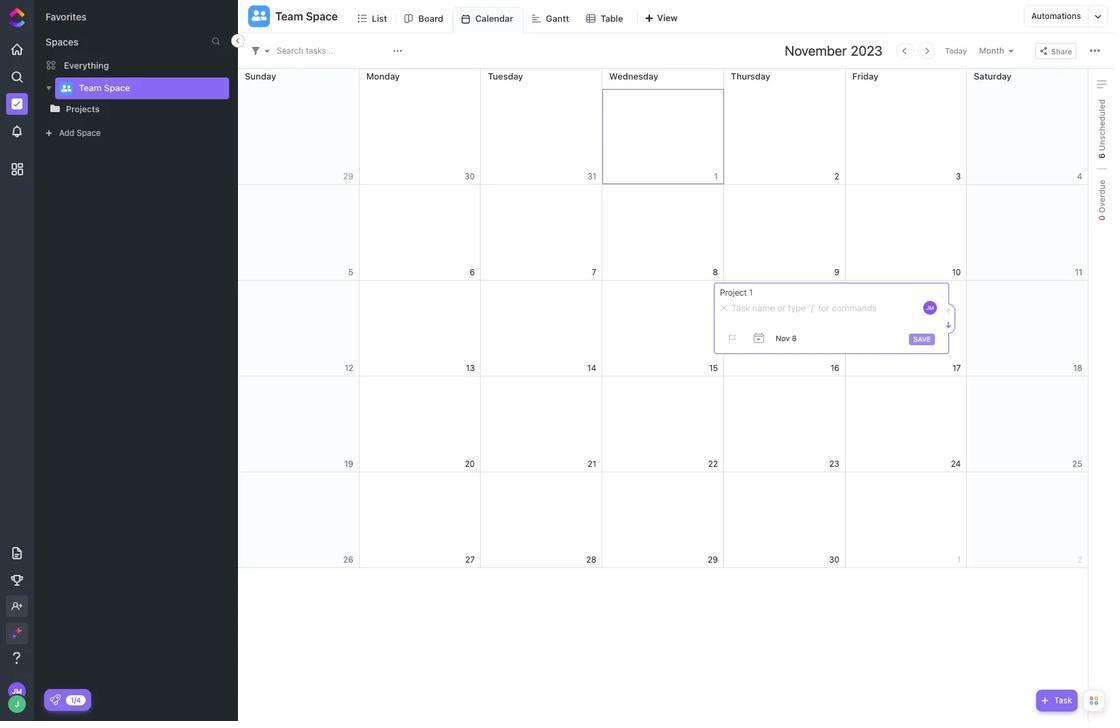 Task type: describe. For each thing, give the bounding box(es) containing it.
14
[[588, 363, 597, 373]]

jm button
[[923, 300, 939, 317]]

4
[[1078, 171, 1083, 181]]

1/4
[[71, 696, 81, 705]]

0
[[1097, 216, 1107, 221]]

2
[[835, 171, 840, 181]]

search tasks...
[[277, 45, 334, 55]]

8 inside row
[[713, 267, 718, 277]]

team space for team space link
[[79, 82, 130, 93]]

team space button
[[270, 1, 338, 31]]

Search tasks... text field
[[277, 41, 390, 60]]

23
[[830, 459, 840, 469]]

table link
[[601, 7, 629, 33]]

share button
[[1036, 43, 1077, 59]]

12
[[345, 363, 354, 373]]

5
[[349, 267, 354, 277]]

share
[[1052, 47, 1073, 55]]

row containing 1
[[238, 69, 1089, 185]]

13
[[466, 363, 475, 373]]

projects
[[66, 104, 100, 114]]

sunday
[[245, 71, 276, 82]]

team space link
[[79, 78, 220, 99]]

task
[[1055, 696, 1073, 706]]

0 horizontal spatial space
[[77, 128, 101, 138]]

1 inside grid
[[715, 171, 718, 181]]

project 1
[[721, 288, 753, 298]]

board link
[[419, 7, 449, 33]]

team for 'team space' button
[[276, 10, 303, 22]]

add space
[[59, 128, 101, 138]]

21
[[588, 459, 597, 469]]

spaces link
[[35, 36, 79, 48]]

monday
[[367, 71, 400, 82]]

nov 8
[[776, 334, 797, 343]]

onboarding checklist button image
[[50, 695, 61, 706]]

3
[[957, 171, 962, 181]]

16
[[831, 363, 840, 373]]

spaces
[[46, 36, 79, 48]]

20
[[465, 459, 475, 469]]

calendar
[[476, 13, 514, 24]]

11
[[1076, 267, 1083, 277]]

nov
[[776, 334, 790, 343]]

27
[[466, 555, 475, 565]]

project 1 button
[[721, 288, 939, 298]]

set priority image
[[722, 330, 742, 350]]

user friends image
[[61, 84, 71, 93]]

onboarding checklist button element
[[50, 695, 61, 706]]

search
[[277, 45, 304, 55]]

space for 'team space' button
[[306, 10, 338, 22]]

28
[[587, 555, 597, 565]]



Task type: locate. For each thing, give the bounding box(es) containing it.
everything link
[[35, 54, 237, 76]]

thursday
[[731, 71, 771, 82]]

1 inside 'dropdown button'
[[750, 288, 753, 298]]

8 inside the nov 8 dropdown button
[[793, 334, 797, 343]]

team space inside button
[[276, 10, 338, 22]]

25
[[1073, 459, 1083, 469]]

add
[[59, 128, 75, 138]]

22
[[709, 459, 718, 469]]

1 horizontal spatial team space
[[276, 10, 338, 22]]

1 horizontal spatial 1
[[750, 288, 753, 298]]

0 horizontal spatial 1
[[715, 171, 718, 181]]

0 horizontal spatial 8
[[713, 267, 718, 277]]

8
[[713, 267, 718, 277], [793, 334, 797, 343]]

row containing 5
[[238, 185, 1089, 281]]

save
[[914, 336, 932, 344]]

0 horizontal spatial team
[[79, 82, 102, 93]]

10
[[953, 267, 962, 277]]

list link
[[372, 7, 393, 33]]

1 row from the top
[[238, 69, 1089, 185]]

26
[[344, 555, 354, 565]]

7
[[592, 267, 597, 277]]

17
[[953, 363, 962, 373]]

grid containing sunday
[[237, 69, 1089, 722]]

team up projects
[[79, 82, 102, 93]]

space inside button
[[306, 10, 338, 22]]

0 vertical spatial team
[[276, 10, 303, 22]]

15
[[710, 363, 718, 373]]

tuesday
[[488, 71, 524, 82]]

team up search
[[276, 10, 303, 22]]

team inside button
[[276, 10, 303, 22]]

1 horizontal spatial 8
[[793, 334, 797, 343]]

saturday
[[975, 71, 1012, 82]]

space right add
[[77, 128, 101, 138]]

calendar link
[[476, 7, 519, 33]]

today button
[[943, 44, 970, 57]]

1 vertical spatial team space
[[79, 82, 130, 93]]

Task na﻿me or type '/' for commands field
[[722, 303, 916, 315]]

wednesday
[[610, 71, 659, 82]]

29
[[708, 555, 718, 565]]

1
[[715, 171, 718, 181], [750, 288, 753, 298]]

1 vertical spatial team
[[79, 82, 102, 93]]

today
[[946, 46, 968, 55]]

0 horizontal spatial team space
[[79, 82, 130, 93]]

automations
[[1032, 11, 1082, 21]]

projects link
[[21, 102, 220, 116], [66, 104, 220, 114]]

9
[[835, 267, 840, 277]]

team space up the search tasks...
[[276, 10, 338, 22]]

everything
[[64, 60, 109, 70]]

nov 8 button
[[776, 334, 797, 345]]

board
[[419, 13, 444, 24]]

0 horizontal spatial 6
[[470, 267, 475, 277]]

team space
[[276, 10, 338, 22], [79, 82, 130, 93]]

gantt
[[546, 13, 570, 24]]

row
[[238, 69, 1089, 185], [238, 185, 1089, 281], [238, 281, 1089, 377], [238, 377, 1089, 473], [238, 473, 1089, 569]]

tasks...
[[306, 45, 334, 55]]

set priority element
[[722, 330, 742, 350]]

space down 'everything' link in the top left of the page
[[104, 82, 130, 93]]

team for team space link
[[79, 82, 102, 93]]

1 horizontal spatial team
[[276, 10, 303, 22]]

space
[[306, 10, 338, 22], [104, 82, 130, 93], [77, 128, 101, 138]]

1 horizontal spatial space
[[104, 82, 130, 93]]

space up "tasks..."
[[306, 10, 338, 22]]

2 horizontal spatial space
[[306, 10, 338, 22]]

30
[[830, 555, 840, 565]]

2 row from the top
[[238, 185, 1089, 281]]

1 vertical spatial 6
[[470, 267, 475, 277]]

overdue
[[1097, 180, 1107, 216]]

table
[[601, 13, 624, 24]]

friday
[[853, 71, 879, 82]]

gantt link
[[546, 7, 575, 33]]

19
[[345, 459, 354, 469]]

2 vertical spatial space
[[77, 128, 101, 138]]

unscheduled
[[1097, 99, 1107, 153]]

0 vertical spatial team space
[[276, 10, 338, 22]]

0 vertical spatial 8
[[713, 267, 718, 277]]

18
[[1074, 363, 1083, 373]]

1 vertical spatial space
[[104, 82, 130, 93]]

team
[[276, 10, 303, 22], [79, 82, 102, 93]]

0 vertical spatial space
[[306, 10, 338, 22]]

project
[[721, 288, 748, 298]]

space for team space link
[[104, 82, 130, 93]]

6
[[1097, 153, 1107, 159], [470, 267, 475, 277]]

favorites
[[46, 11, 87, 22]]

list
[[372, 13, 387, 24]]

favorites button
[[46, 11, 87, 22]]

1 vertical spatial 1
[[750, 288, 753, 298]]

team space for 'team space' button
[[276, 10, 338, 22]]

jm
[[927, 305, 935, 312]]

5 row from the top
[[238, 473, 1089, 569]]

team space down everything
[[79, 82, 130, 93]]

automations button
[[1025, 6, 1089, 27]]

1 horizontal spatial 6
[[1097, 153, 1107, 159]]

row containing 19
[[238, 377, 1089, 473]]

0 vertical spatial 1
[[715, 171, 718, 181]]

1 vertical spatial 8
[[793, 334, 797, 343]]

grid
[[237, 69, 1089, 722]]

3 row from the top
[[238, 281, 1089, 377]]

0 vertical spatial 6
[[1097, 153, 1107, 159]]

row containing 26
[[238, 473, 1089, 569]]

row containing 12
[[238, 281, 1089, 377]]

6 inside row
[[470, 267, 475, 277]]

4 row from the top
[[238, 377, 1089, 473]]

24
[[952, 459, 962, 469]]



Task type: vqa. For each thing, say whether or not it's contained in the screenshot.


